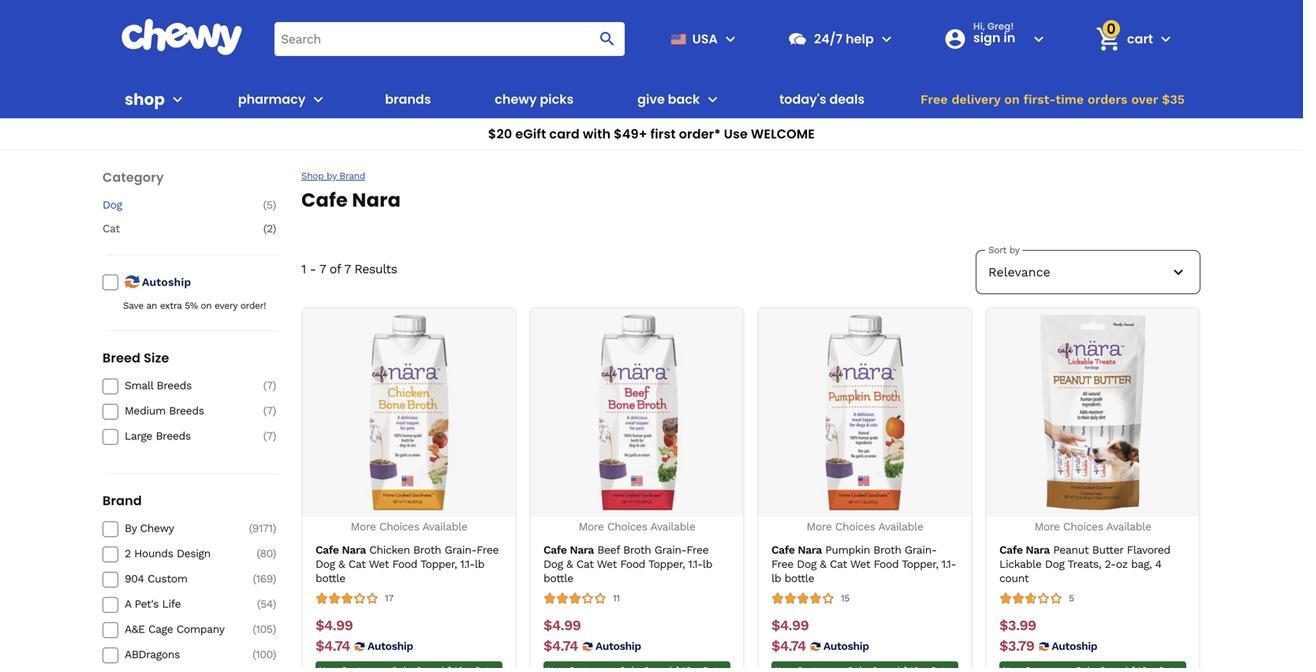 Task type: vqa. For each thing, say whether or not it's contained in the screenshot.
'80'
yes



Task type: describe. For each thing, give the bounding box(es) containing it.
( for abdragons
[[253, 648, 256, 661]]

give back
[[637, 90, 700, 108]]

category
[[103, 168, 164, 186]]

1 ) from the top
[[273, 198, 276, 211]]

& for pumpkin
[[820, 558, 826, 571]]

free for chicken broth grain-free dog & cat wet food topper, 1.1-lb bottle
[[477, 544, 499, 557]]

card
[[549, 125, 580, 143]]

$3.99
[[999, 617, 1036, 634]]

cafe nara peanut butter flavored lickable dog treats, 2-oz bag, 4 count image
[[995, 315, 1191, 510]]

nara for peanut butter flavored lickable dog treats, 2-oz bag, 4 count
[[1026, 544, 1050, 557]]

egift
[[515, 125, 546, 143]]

24/7
[[814, 30, 843, 48]]

17
[[385, 593, 393, 604]]

free delivery on first-time orders over $35
[[921, 92, 1185, 107]]

hounds
[[134, 547, 173, 560]]

$3.79 text field
[[999, 638, 1034, 655]]

dog for pumpkin broth grain- free dog & cat wet food topper, 1.1- lb bottle
[[797, 558, 816, 571]]

today's
[[779, 90, 827, 108]]

chicken
[[369, 544, 410, 557]]

free for beef broth grain-free dog & cat wet food topper, 1.1-lb bottle
[[687, 544, 709, 557]]

give
[[637, 90, 665, 108]]

0 horizontal spatial chewy
[[140, 522, 174, 535]]

( 2 )
[[263, 222, 276, 235]]

more for peanut
[[1035, 520, 1060, 533]]

cafe nara for peanut butter flavored lickable dog treats, 2-oz bag, 4 count
[[999, 544, 1050, 557]]

4
[[1155, 558, 1162, 571]]

with
[[583, 125, 611, 143]]

small breeds link
[[125, 379, 237, 393]]

large breeds link
[[125, 429, 237, 443]]

Search text field
[[275, 22, 625, 56]]

in
[[1004, 29, 1015, 47]]

7 for large breeds
[[267, 430, 273, 443]]

chewy inside 'site' banner
[[495, 90, 537, 108]]

orders
[[1088, 92, 1128, 107]]

autoship link
[[123, 272, 237, 291]]

Product search field
[[275, 22, 625, 56]]

-
[[310, 262, 316, 276]]

breed size
[[103, 349, 169, 367]]

peanut
[[1053, 544, 1089, 557]]

chewy home image
[[121, 19, 243, 55]]

a
[[125, 598, 131, 611]]

1.1- for beef broth grain-free dog & cat wet food topper, 1.1-lb bottle
[[688, 558, 703, 571]]

cart menu image
[[1156, 29, 1175, 48]]

bottle for beef broth grain-free dog & cat wet food topper, 1.1-lb bottle
[[544, 572, 573, 585]]

lb for chicken broth grain-free dog & cat wet food topper, 1.1-lb bottle
[[475, 558, 484, 571]]

1 - 7 of 7 results
[[301, 262, 397, 276]]

size
[[144, 349, 169, 367]]

time
[[1056, 92, 1084, 107]]

back
[[668, 90, 700, 108]]

chewy picks
[[495, 90, 574, 108]]

extra
[[160, 300, 182, 311]]

hi, greg! sign in
[[973, 20, 1015, 47]]

a&e cage company
[[125, 623, 224, 636]]

chicken broth grain-free dog & cat wet food topper, 1.1-lb bottle
[[316, 544, 499, 585]]

cage
[[148, 623, 173, 636]]

breed
[[103, 349, 141, 367]]

large breeds
[[125, 430, 191, 443]]

breeds for large breeds
[[156, 430, 191, 443]]

0 horizontal spatial on
[[201, 300, 212, 311]]

medium
[[125, 404, 166, 417]]

large
[[125, 430, 152, 443]]

169
[[256, 572, 273, 585]]

cafe nara chicken broth grain-free dog & cat wet food topper, 1.1-lb bottle image
[[311, 315, 507, 510]]

$49+
[[614, 125, 647, 143]]

$35
[[1162, 92, 1185, 107]]

cafe nara for chicken broth grain-free dog & cat wet food topper, 1.1-lb bottle
[[316, 544, 366, 557]]

order*
[[679, 125, 721, 143]]

chewy support image
[[787, 29, 808, 49]]

dog for peanut butter flavored lickable dog treats, 2-oz bag, 4 count
[[1045, 558, 1065, 571]]

pet's
[[135, 598, 159, 611]]

( 54 )
[[257, 598, 276, 611]]

medium breeds
[[125, 404, 204, 417]]

1.1- for pumpkin broth grain- free dog & cat wet food topper, 1.1- lb bottle
[[942, 558, 956, 571]]

menu image
[[168, 90, 187, 109]]

) for medium breeds
[[273, 404, 276, 417]]

0 vertical spatial 2
[[267, 222, 273, 235]]

by chewy link
[[125, 522, 237, 536]]

pharmacy menu image
[[309, 90, 328, 109]]

1 vertical spatial 5
[[1069, 593, 1074, 604]]

24/7 help link
[[781, 20, 874, 58]]

a&e cage company link
[[125, 622, 237, 637]]

free delivery on first-time orders over $35 button
[[916, 80, 1190, 118]]

9171
[[252, 522, 273, 535]]

cafe nara pumpkin broth grain-free dog & cat wet food topper, 1.1-lb bottle image
[[767, 315, 963, 510]]

give back menu image
[[703, 90, 722, 109]]

7 for small breeds
[[267, 379, 273, 392]]

lb for beef broth grain-free dog & cat wet food topper, 1.1-lb bottle
[[703, 558, 712, 571]]

available for pumpkin
[[878, 520, 923, 533]]

& for beef
[[566, 558, 573, 571]]

oz
[[1116, 558, 1128, 571]]

welcome
[[751, 125, 815, 143]]

$4.74 for chicken broth grain-free dog & cat wet food topper, 1.1-lb bottle
[[316, 638, 350, 654]]

choices for beef
[[607, 520, 647, 533]]

cafe nara beef broth grain-free dog & cat wet food topper, 1.1-lb bottle image
[[539, 315, 735, 510]]

( 7 ) for medium breeds
[[263, 404, 276, 417]]

pharmacy
[[238, 90, 306, 108]]

( for large breeds
[[263, 430, 267, 443]]

1.1- for chicken broth grain-free dog & cat wet food topper, 1.1-lb bottle
[[460, 558, 475, 571]]

today's deals
[[779, 90, 865, 108]]

deals
[[830, 90, 865, 108]]

menu image
[[721, 29, 740, 48]]

( for small breeds
[[263, 379, 267, 392]]

of
[[330, 262, 341, 276]]

bottle for pumpkin broth grain- free dog & cat wet food topper, 1.1- lb bottle
[[785, 572, 814, 585]]

topper, for pumpkin
[[902, 558, 938, 571]]

cafe nara for beef broth grain-free dog & cat wet food topper, 1.1-lb bottle
[[544, 544, 594, 557]]

greg!
[[987, 20, 1014, 33]]

& for chicken
[[338, 558, 345, 571]]

by
[[125, 522, 137, 535]]

nara for chicken broth grain-free dog & cat wet food topper, 1.1-lb bottle
[[342, 544, 366, 557]]

904 custom
[[125, 572, 188, 585]]

help menu image
[[877, 29, 896, 48]]

more for chicken
[[351, 520, 376, 533]]

autoship for chicken broth grain-free dog & cat wet food topper, 1.1-lb bottle
[[367, 640, 413, 653]]

$20
[[488, 125, 512, 143]]

cat for chicken broth grain-free dog & cat wet food topper, 1.1-lb bottle
[[348, 558, 366, 571]]

grain- for beef broth grain-free dog & cat wet food topper, 1.1-lb bottle
[[655, 544, 687, 557]]

available for beef
[[650, 520, 695, 533]]

( 9171 )
[[249, 522, 276, 535]]

54
[[260, 598, 273, 611]]

dog for chicken broth grain-free dog & cat wet food topper, 1.1-lb bottle
[[316, 558, 335, 571]]

1 vertical spatial brand
[[103, 492, 142, 510]]

submit search image
[[598, 29, 617, 48]]

$4.74 text field for chicken broth grain-free dog & cat wet food topper, 1.1-lb bottle
[[316, 638, 350, 655]]

custom
[[148, 572, 188, 585]]

autoship for pumpkin broth grain- free dog & cat wet food topper, 1.1- lb bottle
[[823, 640, 869, 653]]

bag,
[[1131, 558, 1152, 571]]

) for by chewy
[[273, 522, 276, 535]]

first-
[[1024, 92, 1056, 107]]

shop
[[301, 170, 324, 181]]

free inside 'button'
[[921, 92, 948, 107]]

0 horizontal spatial 5
[[266, 198, 273, 211]]

wet for chicken
[[369, 558, 389, 571]]



Task type: locate. For each thing, give the bounding box(es) containing it.
choices
[[379, 520, 419, 533], [607, 520, 647, 533], [835, 520, 875, 533], [1063, 520, 1103, 533]]

bottle
[[316, 572, 345, 585], [544, 572, 573, 585], [785, 572, 814, 585]]

4 more from the left
[[1035, 520, 1060, 533]]

over
[[1131, 92, 1158, 107]]

0 horizontal spatial bottle
[[316, 572, 345, 585]]

3 broth from the left
[[873, 544, 901, 557]]

broth right chicken
[[413, 544, 441, 557]]

( for 2 hounds design
[[257, 547, 260, 560]]

topper, for beef
[[648, 558, 685, 571]]

more for pumpkin
[[807, 520, 832, 533]]

a&e
[[125, 623, 145, 636]]

2 horizontal spatial food
[[874, 558, 899, 571]]

1 horizontal spatial $4.74
[[544, 638, 578, 654]]

abdragons
[[125, 648, 180, 661]]

nara up the lickable
[[1026, 544, 1050, 557]]

2 grain- from the left
[[655, 544, 687, 557]]

1 choices from the left
[[379, 520, 419, 533]]

0 vertical spatial ( 7 )
[[263, 379, 276, 392]]

1 & from the left
[[338, 558, 345, 571]]

shop button
[[125, 80, 187, 118]]

& inside pumpkin broth grain- free dog & cat wet food topper, 1.1- lb bottle
[[820, 558, 826, 571]]

$4.99 for pumpkin broth grain- free dog & cat wet food topper, 1.1- lb bottle
[[771, 617, 809, 634]]

) for large breeds
[[273, 430, 276, 443]]

choices for pumpkin
[[835, 520, 875, 533]]

available up flavored
[[1106, 520, 1151, 533]]

more choices available up pumpkin on the right bottom
[[807, 520, 923, 533]]

$4.99 text field
[[544, 617, 581, 635], [771, 617, 809, 635]]

1 $4.74 text field from the left
[[316, 638, 350, 655]]

3 more choices available from the left
[[807, 520, 923, 533]]

butter
[[1092, 544, 1124, 557]]

2 topper, from the left
[[648, 558, 685, 571]]

brand inside shop by brand cafe nara
[[340, 170, 365, 181]]

bottle inside beef broth grain-free dog & cat wet food topper, 1.1-lb bottle
[[544, 572, 573, 585]]

grain- right chicken
[[445, 544, 477, 557]]

1 horizontal spatial on
[[1004, 92, 1020, 107]]

2 horizontal spatial wet
[[850, 558, 870, 571]]

2 bottle from the left
[[544, 572, 573, 585]]

available
[[422, 520, 467, 533], [650, 520, 695, 533], [878, 520, 923, 533], [1106, 520, 1151, 533]]

( for a&e cage company
[[253, 623, 256, 636]]

lb inside the chicken broth grain-free dog & cat wet food topper, 1.1-lb bottle
[[475, 558, 484, 571]]

results
[[354, 262, 397, 276]]

$4.99 for beef broth grain-free dog & cat wet food topper, 1.1-lb bottle
[[544, 617, 581, 634]]

1 horizontal spatial grain-
[[655, 544, 687, 557]]

& inside the chicken broth grain-free dog & cat wet food topper, 1.1-lb bottle
[[338, 558, 345, 571]]

bottle inside pumpkin broth grain- free dog & cat wet food topper, 1.1- lb bottle
[[785, 572, 814, 585]]

0 horizontal spatial lb
[[475, 558, 484, 571]]

3 topper, from the left
[[902, 558, 938, 571]]

more
[[351, 520, 376, 533], [579, 520, 604, 533], [807, 520, 832, 533], [1035, 520, 1060, 533]]

brand right by
[[340, 170, 365, 181]]

cafe nara
[[316, 544, 366, 557], [544, 544, 594, 557], [771, 544, 822, 557], [999, 544, 1050, 557]]

1 wet from the left
[[369, 558, 389, 571]]

$20 egift card with $49+ first order* use welcome link
[[0, 118, 1303, 151]]

6 ) from the top
[[273, 522, 276, 535]]

3 ) from the top
[[273, 379, 276, 392]]

2 more from the left
[[579, 520, 604, 533]]

904 custom link
[[125, 572, 237, 586]]

5
[[266, 198, 273, 211], [1069, 593, 1074, 604]]

2 hounds design
[[125, 547, 210, 560]]

1 cafe nara from the left
[[316, 544, 366, 557]]

1 horizontal spatial 1.1-
[[688, 558, 703, 571]]

more choices available for chicken
[[351, 520, 467, 533]]

wet for pumpkin
[[850, 558, 870, 571]]

peanut butter flavored lickable dog treats, 2-oz bag, 4 count
[[999, 544, 1170, 585]]

3 grain- from the left
[[905, 544, 937, 557]]

0 vertical spatial brand
[[340, 170, 365, 181]]

2 horizontal spatial grain-
[[905, 544, 937, 557]]

lb inside beef broth grain-free dog & cat wet food topper, 1.1-lb bottle
[[703, 558, 712, 571]]

$20 egift card with $49+ first order* use welcome
[[488, 125, 815, 143]]

choices for chicken
[[379, 520, 419, 533]]

choices up peanut
[[1063, 520, 1103, 533]]

0 horizontal spatial wet
[[369, 558, 389, 571]]

$4.74 for pumpkin broth grain- free dog & cat wet food topper, 1.1- lb bottle
[[771, 638, 806, 654]]

autoship down 11
[[595, 640, 641, 653]]

0 horizontal spatial &
[[338, 558, 345, 571]]

autoship for beef broth grain-free dog & cat wet food topper, 1.1-lb bottle
[[595, 640, 641, 653]]

$3.79
[[999, 638, 1034, 654]]

more for beef
[[579, 520, 604, 533]]

1 food from the left
[[392, 558, 417, 571]]

4 ) from the top
[[273, 404, 276, 417]]

0 horizontal spatial $4.99 text field
[[544, 617, 581, 635]]

nara left beef
[[570, 544, 594, 557]]

cafe down by
[[301, 187, 348, 213]]

dog for beef broth grain-free dog & cat wet food topper, 1.1-lb bottle
[[544, 558, 563, 571]]

design
[[177, 547, 210, 560]]

free inside beef broth grain-free dog & cat wet food topper, 1.1-lb bottle
[[687, 544, 709, 557]]

( for medium breeds
[[263, 404, 267, 417]]

cat for beef broth grain-free dog & cat wet food topper, 1.1-lb bottle
[[576, 558, 594, 571]]

lb inside pumpkin broth grain- free dog & cat wet food topper, 1.1- lb bottle
[[771, 572, 781, 585]]

chewy up egift
[[495, 90, 537, 108]]

$4.99 text field for pumpkin broth grain- free dog & cat wet food topper, 1.1- lb bottle
[[771, 617, 809, 635]]

24/7 help
[[814, 30, 874, 48]]

wet down pumpkin on the right bottom
[[850, 558, 870, 571]]

sign
[[973, 29, 1001, 47]]

0 horizontal spatial food
[[392, 558, 417, 571]]

broth inside pumpkin broth grain- free dog & cat wet food topper, 1.1- lb bottle
[[873, 544, 901, 557]]

2 $4.74 from the left
[[544, 638, 578, 654]]

topper, inside beef broth grain-free dog & cat wet food topper, 1.1-lb bottle
[[648, 558, 685, 571]]

choices up chicken
[[379, 520, 419, 533]]

choices up beef
[[607, 520, 647, 533]]

broth for pumpkin
[[873, 544, 901, 557]]

1 horizontal spatial food
[[620, 558, 645, 571]]

0
[[1107, 19, 1116, 39]]

3 $4.99 from the left
[[771, 617, 809, 634]]

on inside 'button'
[[1004, 92, 1020, 107]]

0 horizontal spatial brand
[[103, 492, 142, 510]]

on left first-
[[1004, 92, 1020, 107]]

lb
[[475, 558, 484, 571], [703, 558, 712, 571], [771, 572, 781, 585]]

wet for beef
[[597, 558, 617, 571]]

5 up ( 2 )
[[266, 198, 273, 211]]

more up chicken
[[351, 520, 376, 533]]

delivery
[[952, 92, 1001, 107]]

2 $4.99 from the left
[[544, 617, 581, 634]]

2 down ( 5 )
[[267, 222, 273, 235]]

life
[[162, 598, 181, 611]]

food inside the chicken broth grain-free dog & cat wet food topper, 1.1-lb bottle
[[392, 558, 417, 571]]

autoship down the 15
[[823, 640, 869, 653]]

more choices available up butter
[[1035, 520, 1151, 533]]

autoship down 17
[[367, 640, 413, 653]]

pharmacy link
[[232, 80, 306, 118]]

account menu image
[[1029, 29, 1048, 48]]

4 available from the left
[[1106, 520, 1151, 533]]

100
[[256, 648, 273, 661]]

2 horizontal spatial 1.1-
[[942, 558, 956, 571]]

flavored
[[1127, 544, 1170, 557]]

topper, inside pumpkin broth grain- free dog & cat wet food topper, 1.1- lb bottle
[[902, 558, 938, 571]]

9 ) from the top
[[273, 598, 276, 611]]

0 horizontal spatial grain-
[[445, 544, 477, 557]]

$4.74 for beef broth grain-free dog & cat wet food topper, 1.1-lb bottle
[[544, 638, 578, 654]]

1 $4.74 from the left
[[316, 638, 350, 654]]

food inside beef broth grain-free dog & cat wet food topper, 1.1-lb bottle
[[620, 558, 645, 571]]

) for abdragons
[[273, 648, 276, 661]]

dog inside 'peanut butter flavored lickable dog treats, 2-oz bag, 4 count'
[[1045, 558, 1065, 571]]

available for chicken
[[422, 520, 467, 533]]

1 $4.99 from the left
[[316, 617, 353, 634]]

wet inside pumpkin broth grain- free dog & cat wet food topper, 1.1- lb bottle
[[850, 558, 870, 571]]

more choices available up beef
[[579, 520, 695, 533]]

1 horizontal spatial lb
[[703, 558, 712, 571]]

free for pumpkin broth grain- free dog & cat wet food topper, 1.1- lb bottle
[[771, 558, 794, 571]]

2 & from the left
[[566, 558, 573, 571]]

cafe nara left pumpkin on the right bottom
[[771, 544, 822, 557]]

7 for medium breeds
[[267, 404, 273, 417]]

broth for chicken
[[413, 544, 441, 557]]

pumpkin
[[825, 544, 870, 557]]

breeds down medium breeds link
[[156, 430, 191, 443]]

cat link
[[103, 222, 237, 236]]

1.1- inside pumpkin broth grain- free dog & cat wet food topper, 1.1- lb bottle
[[942, 558, 956, 571]]

food inside pumpkin broth grain- free dog & cat wet food topper, 1.1- lb bottle
[[874, 558, 899, 571]]

2 hounds design link
[[125, 547, 237, 561]]

cat inside beef broth grain-free dog & cat wet food topper, 1.1-lb bottle
[[576, 558, 594, 571]]

) for a pet's life
[[273, 598, 276, 611]]

) for 2 hounds design
[[273, 547, 276, 560]]

3 1.1- from the left
[[942, 558, 956, 571]]

cat inside pumpkin broth grain- free dog & cat wet food topper, 1.1- lb bottle
[[830, 558, 847, 571]]

cafe nara for pumpkin broth grain- free dog & cat wet food topper, 1.1- lb bottle
[[771, 544, 822, 557]]

$4.99 text field
[[316, 617, 353, 635]]

2 $4.99 text field from the left
[[771, 617, 809, 635]]

11
[[613, 593, 620, 604]]

bottle for chicken broth grain-free dog & cat wet food topper, 1.1-lb bottle
[[316, 572, 345, 585]]

more choices available up chicken
[[351, 520, 467, 533]]

broth right pumpkin on the right bottom
[[873, 544, 901, 557]]

2 ( 7 ) from the top
[[263, 404, 276, 417]]

autoship up extra
[[142, 276, 191, 289]]

1 horizontal spatial $4.99 text field
[[771, 617, 809, 635]]

chewy picks link
[[488, 80, 580, 118]]

more up beef
[[579, 520, 604, 533]]

cafe inside shop by brand cafe nara
[[301, 187, 348, 213]]

1 horizontal spatial 5
[[1069, 593, 1074, 604]]

by
[[327, 170, 337, 181]]

free inside the chicken broth grain-free dog & cat wet food topper, 1.1-lb bottle
[[477, 544, 499, 557]]

11 ) from the top
[[273, 648, 276, 661]]

1 grain- from the left
[[445, 544, 477, 557]]

3 wet from the left
[[850, 558, 870, 571]]

cafe for pumpkin broth grain- free dog & cat wet food topper, 1.1- lb bottle
[[771, 544, 795, 557]]

2 horizontal spatial bottle
[[785, 572, 814, 585]]

cafe for chicken broth grain-free dog & cat wet food topper, 1.1-lb bottle
[[316, 544, 339, 557]]

904
[[125, 572, 144, 585]]

shop by brand cafe nara
[[301, 170, 401, 213]]

cafe up the lickable
[[999, 544, 1023, 557]]

nara
[[352, 187, 401, 213], [342, 544, 366, 557], [570, 544, 594, 557], [798, 544, 822, 557], [1026, 544, 1050, 557]]

$4.74
[[316, 638, 350, 654], [544, 638, 578, 654], [771, 638, 806, 654]]

dog inside the chicken broth grain-free dog & cat wet food topper, 1.1-lb bottle
[[316, 558, 335, 571]]

2 wet from the left
[[597, 558, 617, 571]]

nara down shop by brand link
[[352, 187, 401, 213]]

wet inside the chicken broth grain-free dog & cat wet food topper, 1.1-lb bottle
[[369, 558, 389, 571]]

available up the chicken broth grain-free dog & cat wet food topper, 1.1-lb bottle
[[422, 520, 467, 533]]

( for a pet's life
[[257, 598, 260, 611]]

grain- inside pumpkin broth grain- free dog & cat wet food topper, 1.1- lb bottle
[[905, 544, 937, 557]]

2 horizontal spatial topper,
[[902, 558, 938, 571]]

2 broth from the left
[[623, 544, 651, 557]]

food for pumpkin
[[874, 558, 899, 571]]

1
[[301, 262, 306, 276]]

cat for pumpkin broth grain- free dog & cat wet food topper, 1.1- lb bottle
[[830, 558, 847, 571]]

2 vertical spatial breeds
[[156, 430, 191, 443]]

2 choices from the left
[[607, 520, 647, 533]]

1 broth from the left
[[413, 544, 441, 557]]

0 horizontal spatial $4.74 text field
[[316, 638, 350, 655]]

medium breeds link
[[125, 404, 237, 418]]

cafe nara up the lickable
[[999, 544, 1050, 557]]

choices up pumpkin on the right bottom
[[835, 520, 875, 533]]

chewy up hounds
[[140, 522, 174, 535]]

1 vertical spatial ( 7 )
[[263, 404, 276, 417]]

1 more from the left
[[351, 520, 376, 533]]

1 ( 7 ) from the top
[[263, 379, 276, 392]]

breeds for medium breeds
[[169, 404, 204, 417]]

available up beef broth grain-free dog & cat wet food topper, 1.1-lb bottle
[[650, 520, 695, 533]]

today's deals link
[[773, 80, 871, 118]]

autoship for peanut butter flavored lickable dog treats, 2-oz bag, 4 count
[[1052, 640, 1097, 653]]

topper, for chicken
[[420, 558, 457, 571]]

cafe nara left beef
[[544, 544, 594, 557]]

2 horizontal spatial $4.74
[[771, 638, 806, 654]]

3 available from the left
[[878, 520, 923, 533]]

nara for beef broth grain-free dog & cat wet food topper, 1.1-lb bottle
[[570, 544, 594, 557]]

wet inside beef broth grain-free dog & cat wet food topper, 1.1-lb bottle
[[597, 558, 617, 571]]

free inside pumpkin broth grain- free dog & cat wet food topper, 1.1- lb bottle
[[771, 558, 794, 571]]

more up peanut
[[1035, 520, 1060, 533]]

first
[[650, 125, 676, 143]]

grain- right beef
[[655, 544, 687, 557]]

grain- for chicken broth grain-free dog & cat wet food topper, 1.1-lb bottle
[[445, 544, 477, 557]]

dog inside pumpkin broth grain- free dog & cat wet food topper, 1.1- lb bottle
[[797, 558, 816, 571]]

2
[[267, 222, 273, 235], [125, 547, 131, 560]]

1 horizontal spatial broth
[[623, 544, 651, 557]]

pumpkin broth grain- free dog & cat wet food topper, 1.1- lb bottle
[[771, 544, 956, 585]]

1.1- inside beef broth grain-free dog & cat wet food topper, 1.1-lb bottle
[[688, 558, 703, 571]]

food for chicken
[[392, 558, 417, 571]]

4 more choices available from the left
[[1035, 520, 1151, 533]]

grain- inside the chicken broth grain-free dog & cat wet food topper, 1.1-lb bottle
[[445, 544, 477, 557]]

save
[[123, 300, 143, 311]]

choices for peanut
[[1063, 520, 1103, 533]]

site banner
[[0, 0, 1303, 151]]

help
[[846, 30, 874, 48]]

1 horizontal spatial $4.74 text field
[[771, 638, 806, 655]]

2 horizontal spatial broth
[[873, 544, 901, 557]]

$3.99 text field
[[999, 617, 1036, 635]]

1 vertical spatial 2
[[125, 547, 131, 560]]

give back link
[[631, 80, 700, 118]]

1 horizontal spatial 2
[[267, 222, 273, 235]]

0 horizontal spatial $4.74
[[316, 638, 350, 654]]

3 & from the left
[[820, 558, 826, 571]]

&
[[338, 558, 345, 571], [566, 558, 573, 571], [820, 558, 826, 571]]

$4.74 text field
[[544, 638, 578, 655]]

3 bottle from the left
[[785, 572, 814, 585]]

more choices available for peanut
[[1035, 520, 1151, 533]]

more choices available
[[351, 520, 467, 533], [579, 520, 695, 533], [807, 520, 923, 533], [1035, 520, 1151, 533]]

) for a&e cage company
[[273, 623, 276, 636]]

2 vertical spatial ( 7 )
[[263, 430, 276, 443]]

$4.99
[[316, 617, 353, 634], [544, 617, 581, 634], [771, 617, 809, 634]]

nara left chicken
[[342, 544, 366, 557]]

1 vertical spatial chewy
[[140, 522, 174, 535]]

1 more choices available from the left
[[351, 520, 467, 533]]

1.1- inside the chicken broth grain-free dog & cat wet food topper, 1.1-lb bottle
[[460, 558, 475, 571]]

cafe for peanut butter flavored lickable dog treats, 2-oz bag, 4 count
[[999, 544, 1023, 557]]

$4.74 text field
[[316, 638, 350, 655], [771, 638, 806, 655]]

1 1.1- from the left
[[460, 558, 475, 571]]

1.1-
[[460, 558, 475, 571], [688, 558, 703, 571], [942, 558, 956, 571]]

2 cafe nara from the left
[[544, 544, 594, 557]]

small breeds
[[125, 379, 192, 392]]

more up pumpkin on the right bottom
[[807, 520, 832, 533]]

$4.99 for chicken broth grain-free dog & cat wet food topper, 1.1-lb bottle
[[316, 617, 353, 634]]

broth inside beef broth grain-free dog & cat wet food topper, 1.1-lb bottle
[[623, 544, 651, 557]]

2 1.1- from the left
[[688, 558, 703, 571]]

10 ) from the top
[[273, 623, 276, 636]]

dog link
[[103, 198, 237, 212]]

cat inside the chicken broth grain-free dog & cat wet food topper, 1.1-lb bottle
[[348, 558, 366, 571]]

nara left pumpkin on the right bottom
[[798, 544, 822, 557]]

( 5 )
[[263, 198, 276, 211]]

cafe nara left chicken
[[316, 544, 366, 557]]

) for small breeds
[[273, 379, 276, 392]]

1 $4.99 text field from the left
[[544, 617, 581, 635]]

0 vertical spatial breeds
[[157, 379, 192, 392]]

2 available from the left
[[650, 520, 695, 533]]

cafe left beef
[[544, 544, 567, 557]]

0 vertical spatial 5
[[266, 198, 273, 211]]

2 $4.74 text field from the left
[[771, 638, 806, 655]]

cafe for beef broth grain-free dog & cat wet food topper, 1.1-lb bottle
[[544, 544, 567, 557]]

broth inside the chicken broth grain-free dog & cat wet food topper, 1.1-lb bottle
[[413, 544, 441, 557]]

( for by chewy
[[249, 522, 252, 535]]

nara inside shop by brand cafe nara
[[352, 187, 401, 213]]

0 horizontal spatial $4.99
[[316, 617, 353, 634]]

breeds down small breeds link
[[169, 404, 204, 417]]

breeds for small breeds
[[157, 379, 192, 392]]

( 169 )
[[253, 572, 276, 585]]

1 horizontal spatial $4.99
[[544, 617, 581, 634]]

lickable
[[999, 558, 1042, 571]]

lb for pumpkin broth grain- free dog & cat wet food topper, 1.1- lb bottle
[[771, 572, 781, 585]]

1 bottle from the left
[[316, 572, 345, 585]]

by chewy
[[125, 522, 174, 535]]

autoship right $3.79
[[1052, 640, 1097, 653]]

1 available from the left
[[422, 520, 467, 533]]

3 choices from the left
[[835, 520, 875, 533]]

autoship
[[142, 276, 191, 289], [367, 640, 413, 653], [595, 640, 641, 653], [823, 640, 869, 653], [1052, 640, 1097, 653]]

more choices available for pumpkin
[[807, 520, 923, 533]]

15
[[841, 593, 850, 604]]

2-
[[1105, 558, 1116, 571]]

shop by brand link
[[301, 170, 365, 182]]

3 cafe nara from the left
[[771, 544, 822, 557]]

5 down treats,
[[1069, 593, 1074, 604]]

2 down by
[[125, 547, 131, 560]]

4 choices from the left
[[1063, 520, 1103, 533]]

chewy
[[495, 90, 537, 108], [140, 522, 174, 535]]

broth for beef
[[623, 544, 651, 557]]

food for beef
[[620, 558, 645, 571]]

2 horizontal spatial &
[[820, 558, 826, 571]]

1 vertical spatial on
[[201, 300, 212, 311]]

1 horizontal spatial chewy
[[495, 90, 537, 108]]

4 cafe nara from the left
[[999, 544, 1050, 557]]

broth
[[413, 544, 441, 557], [623, 544, 651, 557], [873, 544, 901, 557]]

0 horizontal spatial topper,
[[420, 558, 457, 571]]

1 topper, from the left
[[420, 558, 457, 571]]

2 more choices available from the left
[[579, 520, 695, 533]]

items image
[[1094, 25, 1122, 53]]

grain- inside beef broth grain-free dog & cat wet food topper, 1.1-lb bottle
[[655, 544, 687, 557]]

dog inside beef broth grain-free dog & cat wet food topper, 1.1-lb bottle
[[544, 558, 563, 571]]

order!
[[240, 300, 266, 311]]

0 horizontal spatial 2
[[125, 547, 131, 560]]

usa button
[[664, 20, 740, 58]]

bottle inside the chicken broth grain-free dog & cat wet food topper, 1.1-lb bottle
[[316, 572, 345, 585]]

$4.99 text field for beef broth grain-free dog & cat wet food topper, 1.1-lb bottle
[[544, 617, 581, 635]]

1 horizontal spatial wet
[[597, 558, 617, 571]]

available up pumpkin broth grain- free dog & cat wet food topper, 1.1- lb bottle
[[878, 520, 923, 533]]

wet down beef
[[597, 558, 617, 571]]

1 horizontal spatial &
[[566, 558, 573, 571]]

2 ) from the top
[[273, 222, 276, 235]]

0 horizontal spatial broth
[[413, 544, 441, 557]]

1 horizontal spatial bottle
[[544, 572, 573, 585]]

topper, inside the chicken broth grain-free dog & cat wet food topper, 1.1-lb bottle
[[420, 558, 457, 571]]

grain- for pumpkin broth grain- free dog & cat wet food topper, 1.1- lb bottle
[[905, 544, 937, 557]]

brands link
[[379, 80, 437, 118]]

7 ) from the top
[[273, 547, 276, 560]]

picks
[[540, 90, 574, 108]]

( 7 ) for large breeds
[[263, 430, 276, 443]]

3 food from the left
[[874, 558, 899, 571]]

available for peanut
[[1106, 520, 1151, 533]]

nara for pumpkin broth grain- free dog & cat wet food topper, 1.1- lb bottle
[[798, 544, 822, 557]]

more choices available for beef
[[579, 520, 695, 533]]

3 $4.74 from the left
[[771, 638, 806, 654]]

$4.74 text field for pumpkin broth grain- free dog & cat wet food topper, 1.1- lb bottle
[[771, 638, 806, 655]]

5 ) from the top
[[273, 430, 276, 443]]

1 horizontal spatial topper,
[[648, 558, 685, 571]]

1 vertical spatial breeds
[[169, 404, 204, 417]]

2 horizontal spatial lb
[[771, 572, 781, 585]]

wet down chicken
[[369, 558, 389, 571]]

0 vertical spatial chewy
[[495, 90, 537, 108]]

3 ( 7 ) from the top
[[263, 430, 276, 443]]

80
[[260, 547, 273, 560]]

broth right beef
[[623, 544, 651, 557]]

1 horizontal spatial brand
[[340, 170, 365, 181]]

& inside beef broth grain-free dog & cat wet food topper, 1.1-lb bottle
[[566, 558, 573, 571]]

shop
[[125, 88, 165, 110]]

( 7 ) for small breeds
[[263, 379, 276, 392]]

on right "5%"
[[201, 300, 212, 311]]

( 80 )
[[257, 547, 276, 560]]

dog
[[103, 198, 122, 211], [316, 558, 335, 571], [544, 558, 563, 571], [797, 558, 816, 571], [1045, 558, 1065, 571]]

0 vertical spatial on
[[1004, 92, 1020, 107]]

cart
[[1127, 30, 1153, 48]]

cafe left pumpkin on the right bottom
[[771, 544, 795, 557]]

2 horizontal spatial $4.99
[[771, 617, 809, 634]]

brand up by
[[103, 492, 142, 510]]

cafe right ( 80 )
[[316, 544, 339, 557]]

grain- right pumpkin on the right bottom
[[905, 544, 937, 557]]

3 more from the left
[[807, 520, 832, 533]]

breeds up medium breeds link
[[157, 379, 192, 392]]

8 ) from the top
[[273, 572, 276, 585]]

2 food from the left
[[620, 558, 645, 571]]

) for 904 custom
[[273, 572, 276, 585]]

0 horizontal spatial 1.1-
[[460, 558, 475, 571]]



